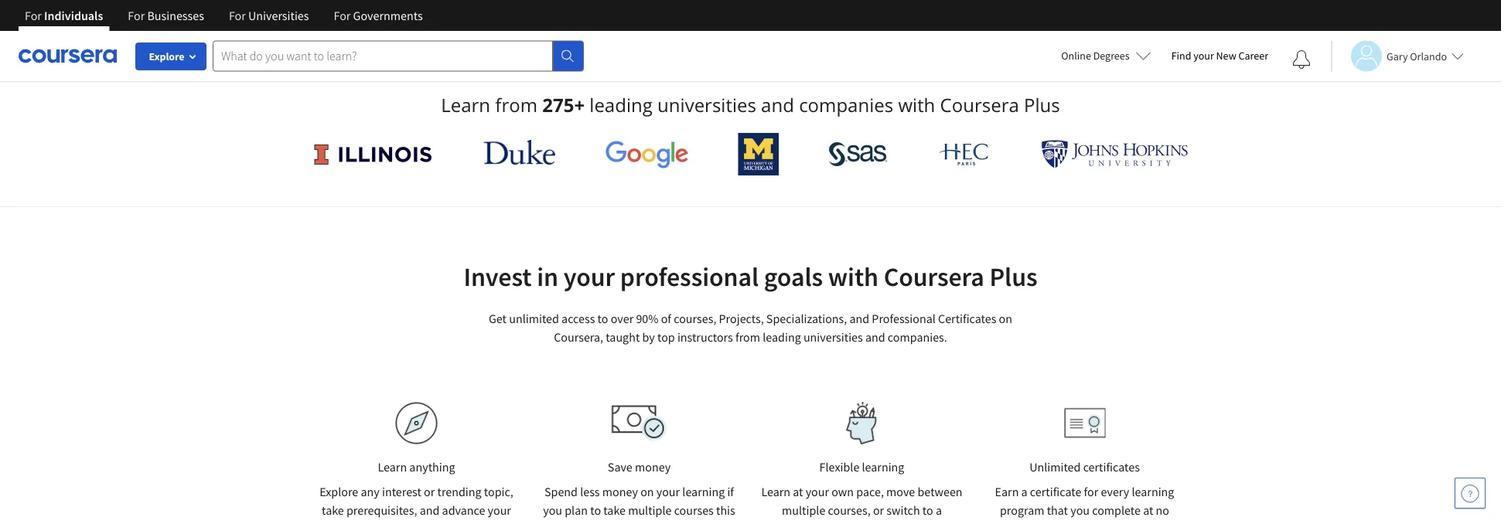 Task type: vqa. For each thing, say whether or not it's contained in the screenshot.
right at
yes



Task type: describe. For each thing, give the bounding box(es) containing it.
or inside learn at your own pace, move between multiple courses, or switch to a different course
[[873, 503, 884, 518]]

any
[[361, 484, 380, 500]]

advance
[[442, 503, 485, 518]]

take inside explore any interest or trending topic, take prerequisites, and advance your skills
[[322, 503, 344, 518]]

for universities
[[229, 8, 309, 23]]

1 vertical spatial coursera
[[884, 260, 984, 294]]

get
[[489, 311, 507, 326]]

orlando
[[1410, 49, 1447, 63]]

trending
[[437, 484, 482, 500]]

career
[[1239, 49, 1268, 63]]

if
[[727, 484, 734, 500]]

certificates
[[938, 311, 996, 326]]

multiple inside learn at your own pace, move between multiple courses, or switch to a different course
[[782, 503, 825, 518]]

university of illinois at urbana-champaign image
[[313, 142, 434, 167]]

anything
[[409, 459, 455, 475]]

top
[[657, 329, 675, 345]]

0 vertical spatial with
[[898, 92, 935, 118]]

What do you want to learn? text field
[[213, 41, 553, 72]]

and inside explore any interest or trending topic, take prerequisites, and advance your skills
[[420, 503, 440, 518]]

online degrees
[[1061, 49, 1130, 63]]

flexible
[[819, 459, 859, 475]]

take inside spend less money on your learning if you plan to take multiple courses this year
[[603, 503, 626, 518]]

instructors
[[677, 329, 733, 345]]

you inside earn a certificate for every learning program that you complete at no additional cost
[[1071, 503, 1090, 518]]

switch
[[887, 503, 920, 518]]

coursera,
[[554, 329, 603, 345]]

learn for learn at your own pace, move between multiple courses, or switch to a different course
[[761, 484, 790, 500]]

0 vertical spatial leading
[[590, 92, 653, 118]]

earn
[[995, 484, 1019, 500]]

275+
[[542, 92, 585, 118]]

courses, inside 'get unlimited access to over 90% of courses, projects, specializations, and professional certificates on coursera, taught by top instructors from leading universities and companies.'
[[674, 311, 716, 326]]

for
[[1084, 484, 1098, 500]]

your right find
[[1194, 49, 1214, 63]]

complete
[[1092, 503, 1141, 518]]

duke university image
[[484, 140, 555, 165]]

interest
[[382, 484, 421, 500]]

invest
[[464, 260, 532, 294]]

learn for learn from 275+ leading universities and companies with coursera plus
[[441, 92, 490, 118]]

different
[[821, 521, 866, 524]]

and up university of michigan image on the top
[[761, 92, 794, 118]]

your inside learn at your own pace, move between multiple courses, or switch to a different course
[[806, 484, 829, 500]]

learn from 275+ leading universities and companies with coursera plus
[[441, 92, 1060, 118]]

for for businesses
[[128, 8, 145, 23]]

unlimited
[[509, 311, 559, 326]]

0 vertical spatial money
[[635, 459, 671, 475]]

course
[[868, 521, 903, 524]]

earn a certificate for every learning program that you complete at no additional cost
[[995, 484, 1174, 524]]

that
[[1047, 503, 1068, 518]]

certificates
[[1083, 459, 1140, 475]]

less
[[580, 484, 600, 500]]

save
[[608, 459, 632, 475]]

your right the in
[[564, 260, 615, 294]]

online degrees button
[[1049, 39, 1164, 73]]

banner navigation
[[12, 0, 435, 31]]

prerequisites,
[[346, 503, 417, 518]]

professional
[[872, 311, 936, 326]]

learning for earn a certificate for every learning program that you complete at no additional cost
[[1132, 484, 1174, 500]]

90%
[[636, 311, 659, 326]]

university of michigan image
[[738, 133, 779, 176]]

your inside spend less money on your learning if you plan to take multiple courses this year
[[656, 484, 680, 500]]

companies.
[[888, 329, 947, 345]]

projects,
[[719, 311, 764, 326]]

or inside explore any interest or trending topic, take prerequisites, and advance your skills
[[424, 484, 435, 500]]

learning for spend less money on your learning if you plan to take multiple courses this year
[[682, 484, 725, 500]]

learn for learn anything
[[378, 459, 407, 475]]

learn at your own pace, move between multiple courses, or switch to a different course
[[761, 484, 963, 524]]

get unlimited access to over 90% of courses, projects, specializations, and professional certificates on coursera, taught by top instructors from leading universities and companies.
[[489, 311, 1012, 345]]

for governments
[[334, 8, 423, 23]]

sas image
[[829, 142, 888, 167]]

multiple inside spend less money on your learning if you plan to take multiple courses this year
[[628, 503, 672, 518]]

every
[[1101, 484, 1129, 500]]

online
[[1061, 49, 1091, 63]]

to inside learn at your own pace, move between multiple courses, or switch to a different course
[[923, 503, 933, 518]]

for businesses
[[128, 8, 204, 23]]

companies
[[799, 92, 893, 118]]

explore for explore any interest or trending topic, take prerequisites, and advance your skills
[[320, 484, 358, 500]]

explore any interest or trending topic, take prerequisites, and advance your skills
[[320, 484, 513, 524]]

gary
[[1387, 49, 1408, 63]]

year
[[628, 521, 650, 524]]

for for governments
[[334, 8, 351, 23]]

for for universities
[[229, 8, 246, 23]]

universities
[[248, 8, 309, 23]]

a inside earn a certificate for every learning program that you complete at no additional cost
[[1021, 484, 1028, 500]]

on inside 'get unlimited access to over 90% of courses, projects, specializations, and professional certificates on coursera, taught by top instructors from leading universities and companies.'
[[999, 311, 1012, 326]]

hec paris image
[[938, 138, 992, 170]]

invest in your professional goals with coursera plus
[[464, 260, 1038, 294]]

find your new career
[[1171, 49, 1268, 63]]



Task type: locate. For each thing, give the bounding box(es) containing it.
for individuals
[[25, 8, 103, 23]]

learn up interest
[[378, 459, 407, 475]]

money inside spend less money on your learning if you plan to take multiple courses this year
[[602, 484, 638, 500]]

save money image
[[611, 405, 667, 442]]

0 vertical spatial courses,
[[674, 311, 716, 326]]

your up courses
[[656, 484, 680, 500]]

leading
[[590, 92, 653, 118], [763, 329, 801, 345]]

money down save
[[602, 484, 638, 500]]

multiple
[[628, 503, 672, 518], [782, 503, 825, 518]]

1 horizontal spatial learning
[[862, 459, 904, 475]]

learning inside earn a certificate for every learning program that you complete at no additional cost
[[1132, 484, 1174, 500]]

1 horizontal spatial multiple
[[782, 503, 825, 518]]

at
[[793, 484, 803, 500], [1143, 503, 1153, 518]]

spend less money on your learning if you plan to take multiple courses this year
[[543, 484, 735, 524]]

1 multiple from the left
[[628, 503, 672, 518]]

taught
[[606, 329, 640, 345]]

find
[[1171, 49, 1191, 63]]

0 vertical spatial on
[[999, 311, 1012, 326]]

on right certificates
[[999, 311, 1012, 326]]

take left prerequisites,
[[322, 503, 344, 518]]

0 horizontal spatial multiple
[[628, 503, 672, 518]]

explore down for businesses
[[149, 49, 184, 63]]

move
[[886, 484, 915, 500]]

johns hopkins university image
[[1041, 140, 1188, 169]]

gary orlando
[[1387, 49, 1447, 63]]

learning up courses
[[682, 484, 725, 500]]

explore
[[149, 49, 184, 63], [320, 484, 358, 500]]

to inside spend less money on your learning if you plan to take multiple courses this year
[[590, 503, 601, 518]]

coursera up "hec paris" "image" at the top right
[[940, 92, 1019, 118]]

of
[[661, 311, 671, 326]]

from
[[495, 92, 538, 118], [736, 329, 760, 345]]

over
[[611, 311, 634, 326]]

0 horizontal spatial or
[[424, 484, 435, 500]]

cost
[[1102, 521, 1123, 524]]

this
[[716, 503, 735, 518]]

money
[[635, 459, 671, 475], [602, 484, 638, 500]]

0 horizontal spatial from
[[495, 92, 538, 118]]

spend
[[544, 484, 578, 500]]

courses, inside learn at your own pace, move between multiple courses, or switch to a different course
[[828, 503, 871, 518]]

0 vertical spatial learn
[[441, 92, 490, 118]]

professional
[[620, 260, 759, 294]]

show notifications image
[[1292, 50, 1311, 69]]

learn right if
[[761, 484, 790, 500]]

unlimited certificates image
[[1064, 408, 1105, 439]]

coursera image
[[19, 44, 117, 68]]

0 horizontal spatial leading
[[590, 92, 653, 118]]

from inside 'get unlimited access to over 90% of courses, projects, specializations, and professional certificates on coursera, taught by top instructors from leading universities and companies.'
[[736, 329, 760, 345]]

take right plan
[[603, 503, 626, 518]]

1 for from the left
[[25, 8, 42, 23]]

by
[[642, 329, 655, 345]]

goals
[[764, 260, 823, 294]]

to inside 'get unlimited access to over 90% of courses, projects, specializations, and professional certificates on coursera, taught by top instructors from leading universities and companies.'
[[598, 311, 608, 326]]

1 vertical spatial leading
[[763, 329, 801, 345]]

from left '275+'
[[495, 92, 538, 118]]

1 horizontal spatial at
[[1143, 503, 1153, 518]]

0 horizontal spatial with
[[828, 260, 879, 294]]

courses
[[674, 503, 714, 518]]

own
[[832, 484, 854, 500]]

businesses
[[147, 8, 204, 23]]

0 horizontal spatial learning
[[682, 484, 725, 500]]

learning up pace,
[[862, 459, 904, 475]]

universities
[[657, 92, 756, 118], [803, 329, 863, 345]]

2 vertical spatial learn
[[761, 484, 790, 500]]

save money
[[608, 459, 671, 475]]

1 horizontal spatial leading
[[763, 329, 801, 345]]

to down between
[[923, 503, 933, 518]]

1 vertical spatial plus
[[989, 260, 1038, 294]]

new
[[1216, 49, 1236, 63]]

1 horizontal spatial with
[[898, 92, 935, 118]]

learn up the duke university image
[[441, 92, 490, 118]]

unlimited certificates
[[1029, 459, 1140, 475]]

a inside learn at your own pace, move between multiple courses, or switch to a different course
[[936, 503, 942, 518]]

1 take from the left
[[322, 503, 344, 518]]

0 horizontal spatial courses,
[[674, 311, 716, 326]]

in
[[537, 260, 558, 294]]

program
[[1000, 503, 1044, 518]]

0 horizontal spatial take
[[322, 503, 344, 518]]

0 vertical spatial from
[[495, 92, 538, 118]]

2 take from the left
[[603, 503, 626, 518]]

for left businesses
[[128, 8, 145, 23]]

courses, up "instructors"
[[674, 311, 716, 326]]

your down topic,
[[488, 503, 511, 518]]

1 horizontal spatial courses,
[[828, 503, 871, 518]]

you up 'additional'
[[1071, 503, 1090, 518]]

for
[[25, 8, 42, 23], [128, 8, 145, 23], [229, 8, 246, 23], [334, 8, 351, 23]]

universities inside 'get unlimited access to over 90% of courses, projects, specializations, and professional certificates on coursera, taught by top instructors from leading universities and companies.'
[[803, 329, 863, 345]]

from down projects,
[[736, 329, 760, 345]]

universities up university of michigan image on the top
[[657, 92, 756, 118]]

a right earn
[[1021, 484, 1028, 500]]

to right plan
[[590, 503, 601, 518]]

learn
[[441, 92, 490, 118], [378, 459, 407, 475], [761, 484, 790, 500]]

at left no
[[1143, 503, 1153, 518]]

and down professional
[[865, 329, 885, 345]]

0 horizontal spatial on
[[640, 484, 654, 500]]

1 vertical spatial explore
[[320, 484, 358, 500]]

1 horizontal spatial universities
[[803, 329, 863, 345]]

1 vertical spatial courses,
[[828, 503, 871, 518]]

leading down specializations, at bottom right
[[763, 329, 801, 345]]

plan
[[565, 503, 588, 518]]

you
[[543, 503, 562, 518], [1071, 503, 1090, 518]]

no
[[1156, 503, 1169, 518]]

1 horizontal spatial or
[[873, 503, 884, 518]]

learn inside learn at your own pace, move between multiple courses, or switch to a different course
[[761, 484, 790, 500]]

for left governments
[[334, 8, 351, 23]]

specializations,
[[766, 311, 847, 326]]

flexible learning image
[[835, 402, 889, 445]]

on inside spend less money on your learning if you plan to take multiple courses this year
[[640, 484, 654, 500]]

with right companies
[[898, 92, 935, 118]]

and
[[761, 92, 794, 118], [850, 311, 869, 326], [865, 329, 885, 345], [420, 503, 440, 518]]

or down anything
[[424, 484, 435, 500]]

0 vertical spatial plus
[[1024, 92, 1060, 118]]

degrees
[[1093, 49, 1130, 63]]

between
[[918, 484, 963, 500]]

flexible learning
[[819, 459, 904, 475]]

to
[[598, 311, 608, 326], [590, 503, 601, 518], [923, 503, 933, 518]]

1 vertical spatial money
[[602, 484, 638, 500]]

on
[[999, 311, 1012, 326], [640, 484, 654, 500]]

2 horizontal spatial learning
[[1132, 484, 1174, 500]]

1 vertical spatial learn
[[378, 459, 407, 475]]

and left professional
[[850, 311, 869, 326]]

on down save money
[[640, 484, 654, 500]]

plus
[[1024, 92, 1060, 118], [989, 260, 1038, 294]]

with right goals
[[828, 260, 879, 294]]

2 for from the left
[[128, 8, 145, 23]]

0 horizontal spatial universities
[[657, 92, 756, 118]]

1 horizontal spatial learn
[[441, 92, 490, 118]]

coursera up professional
[[884, 260, 984, 294]]

multiple up different at the bottom of the page
[[782, 503, 825, 518]]

topic,
[[484, 484, 513, 500]]

at inside earn a certificate for every learning program that you complete at no additional cost
[[1143, 503, 1153, 518]]

2 multiple from the left
[[782, 503, 825, 518]]

multiple up the year
[[628, 503, 672, 518]]

and up skills
[[420, 503, 440, 518]]

coursera
[[940, 92, 1019, 118], [884, 260, 984, 294]]

1 vertical spatial with
[[828, 260, 879, 294]]

certificate
[[1030, 484, 1081, 500]]

universities down specializations, at bottom right
[[803, 329, 863, 345]]

0 horizontal spatial learn
[[378, 459, 407, 475]]

explore for explore
[[149, 49, 184, 63]]

skills
[[404, 521, 429, 524]]

1 vertical spatial on
[[640, 484, 654, 500]]

leading inside 'get unlimited access to over 90% of courses, projects, specializations, and professional certificates on coursera, taught by top instructors from leading universities and companies.'
[[763, 329, 801, 345]]

0 vertical spatial explore
[[149, 49, 184, 63]]

1 vertical spatial from
[[736, 329, 760, 345]]

1 horizontal spatial you
[[1071, 503, 1090, 518]]

to left over
[[598, 311, 608, 326]]

1 horizontal spatial on
[[999, 311, 1012, 326]]

courses,
[[674, 311, 716, 326], [828, 503, 871, 518]]

leading up google image
[[590, 92, 653, 118]]

a
[[1021, 484, 1028, 500], [936, 503, 942, 518]]

learning
[[862, 459, 904, 475], [682, 484, 725, 500], [1132, 484, 1174, 500]]

with
[[898, 92, 935, 118], [828, 260, 879, 294]]

explore inside explore any interest or trending topic, take prerequisites, and advance your skills
[[320, 484, 358, 500]]

1 vertical spatial at
[[1143, 503, 1153, 518]]

your inside explore any interest or trending topic, take prerequisites, and advance your skills
[[488, 503, 511, 518]]

1 horizontal spatial from
[[736, 329, 760, 345]]

0 vertical spatial coursera
[[940, 92, 1019, 118]]

0 vertical spatial universities
[[657, 92, 756, 118]]

1 horizontal spatial a
[[1021, 484, 1028, 500]]

2 you from the left
[[1071, 503, 1090, 518]]

learn anything
[[378, 459, 455, 475]]

additional
[[1046, 521, 1099, 524]]

0 horizontal spatial at
[[793, 484, 803, 500]]

for left universities
[[229, 8, 246, 23]]

or
[[424, 484, 435, 500], [873, 503, 884, 518]]

0 vertical spatial or
[[424, 484, 435, 500]]

google image
[[605, 140, 689, 169]]

governments
[[353, 8, 423, 23]]

0 horizontal spatial explore
[[149, 49, 184, 63]]

1 horizontal spatial take
[[603, 503, 626, 518]]

4 for from the left
[[334, 8, 351, 23]]

explore button
[[135, 43, 206, 70]]

access
[[562, 311, 595, 326]]

unlimited
[[1029, 459, 1081, 475]]

a down between
[[936, 503, 942, 518]]

or up course
[[873, 503, 884, 518]]

at left own
[[793, 484, 803, 500]]

explore inside explore dropdown button
[[149, 49, 184, 63]]

your
[[1194, 49, 1214, 63], [564, 260, 615, 294], [656, 484, 680, 500], [806, 484, 829, 500], [488, 503, 511, 518]]

3 for from the left
[[229, 8, 246, 23]]

learn anything image
[[395, 402, 438, 445]]

help center image
[[1461, 484, 1479, 503]]

1 vertical spatial universities
[[803, 329, 863, 345]]

1 horizontal spatial explore
[[320, 484, 358, 500]]

find your new career link
[[1164, 46, 1276, 66]]

learning inside spend less money on your learning if you plan to take multiple courses this year
[[682, 484, 725, 500]]

explore left any
[[320, 484, 358, 500]]

2 horizontal spatial learn
[[761, 484, 790, 500]]

learning up no
[[1132, 484, 1174, 500]]

at inside learn at your own pace, move between multiple courses, or switch to a different course
[[793, 484, 803, 500]]

None search field
[[213, 41, 584, 72]]

gary orlando button
[[1331, 41, 1464, 72]]

1 vertical spatial or
[[873, 503, 884, 518]]

money right save
[[635, 459, 671, 475]]

for left individuals
[[25, 8, 42, 23]]

your left own
[[806, 484, 829, 500]]

1 vertical spatial a
[[936, 503, 942, 518]]

for for individuals
[[25, 8, 42, 23]]

courses, up different at the bottom of the page
[[828, 503, 871, 518]]

0 horizontal spatial a
[[936, 503, 942, 518]]

0 vertical spatial a
[[1021, 484, 1028, 500]]

you inside spend less money on your learning if you plan to take multiple courses this year
[[543, 503, 562, 518]]

individuals
[[44, 8, 103, 23]]

0 vertical spatial at
[[793, 484, 803, 500]]

you down spend
[[543, 503, 562, 518]]

1 you from the left
[[543, 503, 562, 518]]

0 horizontal spatial you
[[543, 503, 562, 518]]

pace,
[[856, 484, 884, 500]]

take
[[322, 503, 344, 518], [603, 503, 626, 518]]



